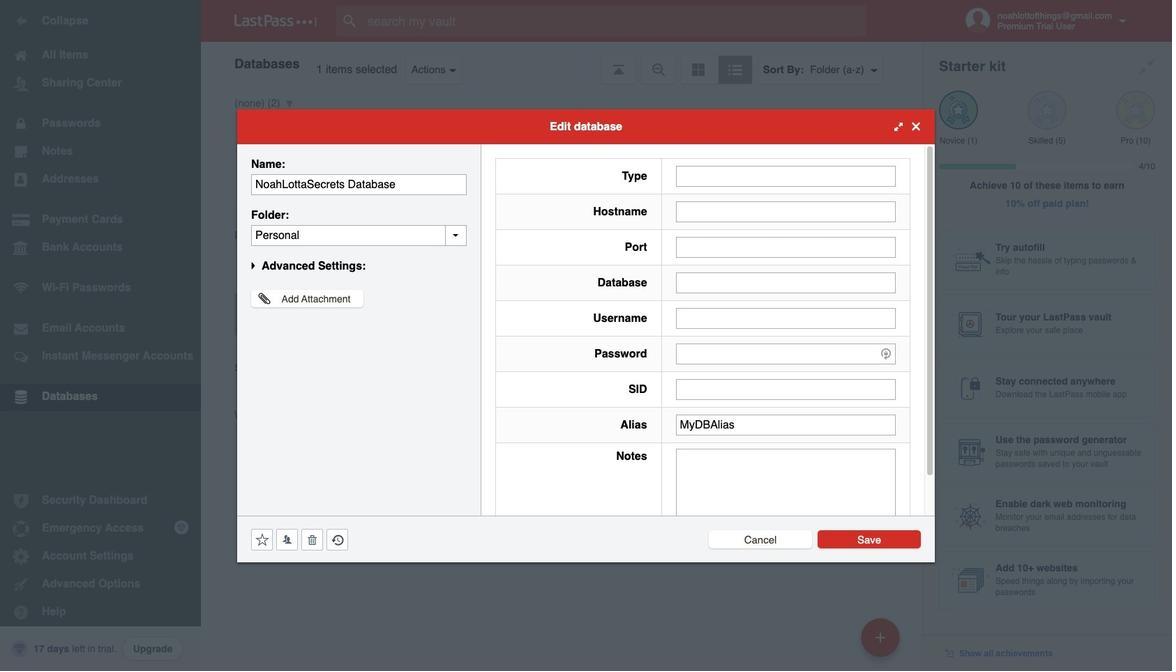 Task type: locate. For each thing, give the bounding box(es) containing it.
lastpass image
[[234, 15, 317, 27]]

search my vault text field
[[336, 6, 894, 36]]

vault options navigation
[[201, 42, 922, 84]]

None password field
[[676, 344, 896, 365]]

Search search field
[[336, 6, 894, 36]]

None text field
[[251, 174, 467, 195], [676, 201, 896, 222], [251, 225, 467, 246], [676, 272, 896, 293], [676, 379, 896, 400], [676, 449, 896, 535], [251, 174, 467, 195], [676, 201, 896, 222], [251, 225, 467, 246], [676, 272, 896, 293], [676, 379, 896, 400], [676, 449, 896, 535]]

None text field
[[676, 166, 896, 187], [676, 237, 896, 258], [676, 308, 896, 329], [676, 415, 896, 436], [676, 166, 896, 187], [676, 237, 896, 258], [676, 308, 896, 329], [676, 415, 896, 436]]

new item navigation
[[856, 615, 908, 672]]

dialog
[[237, 109, 935, 563]]



Task type: describe. For each thing, give the bounding box(es) containing it.
new item image
[[876, 633, 885, 643]]

main navigation navigation
[[0, 0, 201, 672]]



Task type: vqa. For each thing, say whether or not it's contained in the screenshot.
caret right icon
no



